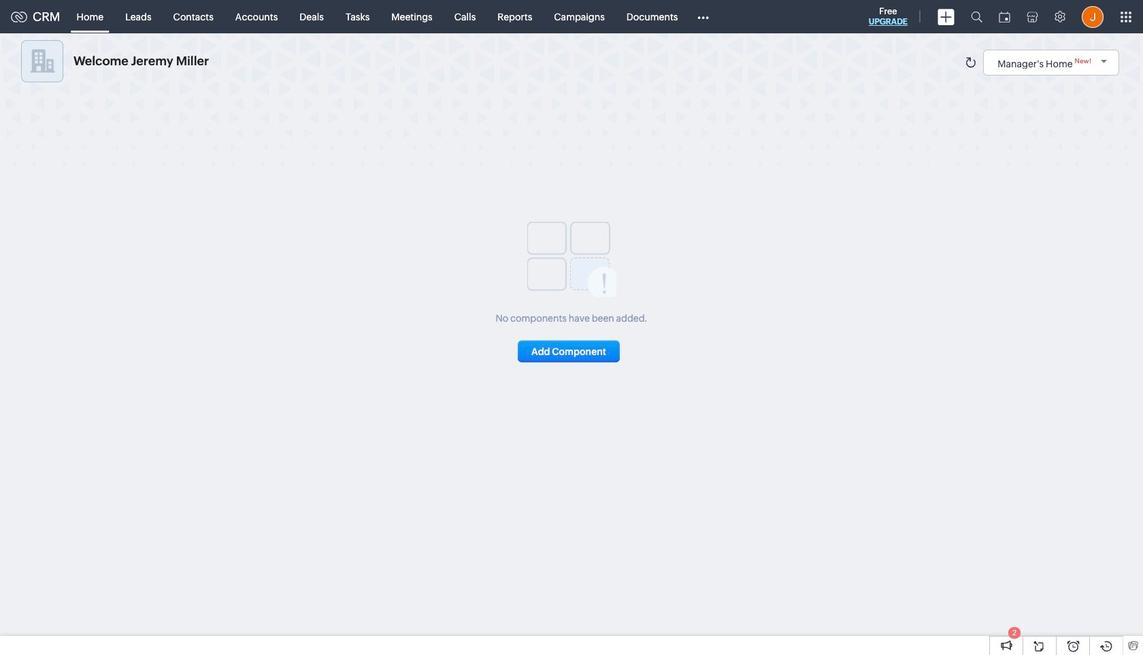 Task type: describe. For each thing, give the bounding box(es) containing it.
search image
[[971, 11, 983, 22]]

Other Modules field
[[689, 6, 719, 28]]

profile element
[[1074, 0, 1112, 33]]



Task type: vqa. For each thing, say whether or not it's contained in the screenshot.
1st "option" from the top
no



Task type: locate. For each thing, give the bounding box(es) containing it.
profile image
[[1082, 6, 1104, 28]]

logo image
[[11, 11, 27, 22]]

calendar image
[[999, 11, 1011, 22]]

search element
[[963, 0, 991, 33]]

create menu image
[[938, 9, 955, 25]]

create menu element
[[930, 0, 963, 33]]



